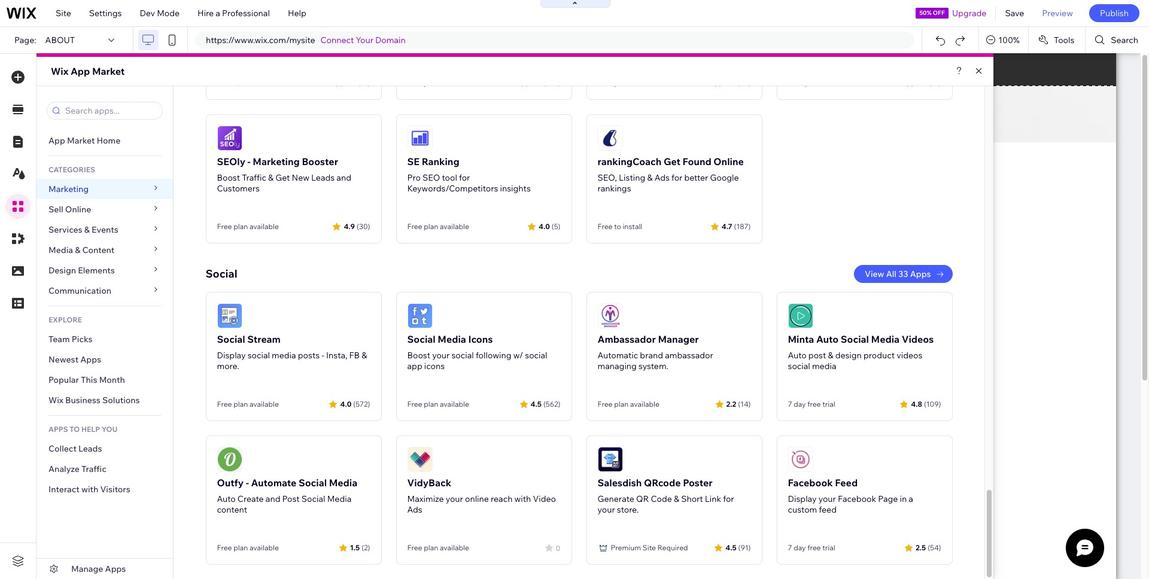 Task type: describe. For each thing, give the bounding box(es) containing it.
app
[[407, 361, 422, 372]]

0 horizontal spatial site
[[56, 8, 71, 19]]

your inside salesdish qrcode poster generate qr code & short link for your store.
[[598, 505, 615, 515]]

free for display
[[808, 544, 821, 553]]

more.
[[217, 361, 239, 372]]

(26)
[[738, 78, 751, 87]]

sell online
[[48, 204, 91, 215]]

free for social
[[217, 544, 232, 553]]

0 horizontal spatial facebook
[[788, 477, 833, 489]]

free for social
[[217, 400, 232, 409]]

create
[[238, 494, 264, 505]]

analyze traffic link
[[37, 459, 173, 479]]

(5)
[[552, 222, 561, 231]]

7 day free trial for social
[[788, 400, 836, 409]]

facebook feed display your facebook page in a custom feed
[[788, 477, 913, 515]]

publish button
[[1089, 4, 1140, 22]]

plan for se ranking
[[424, 222, 438, 231]]

manage
[[71, 564, 103, 575]]

50%
[[920, 9, 932, 17]]

business
[[65, 395, 100, 406]]

insights
[[500, 183, 531, 194]]

(54)
[[928, 543, 941, 552]]

plan for ambassador manager
[[614, 400, 629, 409]]

short
[[681, 494, 703, 505]]

free plan available for outfy - automate social media
[[217, 544, 279, 553]]

your inside "facebook feed display your facebook page in a custom feed"
[[819, 494, 836, 505]]

design elements
[[48, 265, 115, 276]]

trial for display
[[823, 544, 836, 553]]

sidebar element
[[37, 86, 174, 579]]

outfy - automate social media auto create and post social media content
[[217, 477, 358, 515]]

home
[[97, 135, 120, 146]]

4.5 (562)
[[531, 400, 561, 409]]

design elements link
[[37, 260, 173, 281]]

plan for seoly - marketing booster
[[234, 222, 248, 231]]

plan for vidyback
[[424, 544, 438, 553]]

4.0 for social stream
[[340, 400, 352, 409]]

manage apps
[[71, 564, 126, 575]]

social inside social media icons boost your social following w/ social app icons
[[407, 333, 436, 345]]

social up post
[[299, 477, 327, 489]]

poster
[[683, 477, 713, 489]]

store.
[[617, 505, 639, 515]]

market inside sidebar element
[[67, 135, 95, 146]]

ambassador manager automatic brand ambassador managing system.
[[598, 333, 713, 372]]

content
[[82, 245, 115, 256]]

for inside salesdish qrcode poster generate qr code & short link for your store.
[[723, 494, 734, 505]]

popular this month link
[[37, 370, 173, 390]]

team picks
[[48, 334, 93, 345]]

plan for social stream
[[234, 400, 248, 409]]

upgrade
[[952, 8, 987, 19]]

explore
[[48, 315, 82, 324]]

& inside social stream display social media posts - insta, fb & more.
[[362, 350, 367, 361]]

generate
[[598, 494, 634, 505]]

automatic
[[598, 350, 638, 361]]

online
[[465, 494, 489, 505]]

free for online
[[598, 222, 613, 231]]

available for social media icons
[[440, 400, 469, 409]]

auto for minta auto social media videos
[[788, 350, 807, 361]]

free to install
[[598, 222, 643, 231]]

- for media
[[246, 477, 249, 489]]

help
[[81, 425, 100, 434]]

search
[[1111, 35, 1139, 45]]

1 horizontal spatial app
[[71, 65, 90, 77]]

boost inside social media icons boost your social following w/ social app icons
[[407, 350, 430, 361]]

vidyback
[[407, 477, 452, 489]]

rankingcoach get found online logo image
[[598, 126, 623, 151]]

outfy
[[217, 477, 244, 489]]

vidyback maximize your online reach with video ads
[[407, 477, 556, 515]]

professional
[[222, 8, 270, 19]]

wix app market
[[51, 65, 125, 77]]

2.5
[[916, 543, 926, 552]]

facebook feed logo image
[[788, 447, 813, 472]]

4.5 for social media icons
[[531, 400, 542, 409]]

0 horizontal spatial a
[[216, 8, 220, 19]]

app market home link
[[37, 130, 173, 151]]

& inside seoly - marketing booster boost traffic & get new leads and customers
[[268, 172, 274, 183]]

display for social
[[217, 350, 246, 361]]

app market home
[[48, 135, 120, 146]]

tool
[[442, 172, 457, 183]]

with inside vidyback maximize your online reach with video ads
[[515, 494, 531, 505]]

free right (12)
[[407, 78, 422, 87]]

following
[[476, 350, 512, 361]]

hire
[[198, 8, 214, 19]]

7 for minta auto social media videos
[[788, 400, 792, 409]]

online inside the rankingcoach get found online seo, listing & ads for better google rankings
[[714, 156, 744, 168]]

google
[[710, 172, 739, 183]]

4.0 for se ranking
[[539, 222, 550, 231]]

ambassador
[[665, 350, 713, 361]]

preview
[[1042, 8, 1073, 19]]

social down icons
[[452, 350, 474, 361]]

traffic inside analyze traffic link
[[81, 464, 106, 475]]

2.2
[[726, 400, 736, 409]]

free for boost
[[407, 400, 422, 409]]

publish
[[1100, 8, 1129, 19]]

4.0 (572)
[[340, 400, 370, 409]]

& inside the rankingcoach get found online seo, listing & ads for better google rankings
[[647, 172, 653, 183]]

help
[[288, 8, 306, 19]]

posts
[[298, 350, 320, 361]]

wix for wix business solutions
[[48, 395, 63, 406]]

vidyback logo image
[[407, 447, 432, 472]]

insta,
[[326, 350, 347, 361]]

social up social stream logo
[[206, 267, 237, 281]]

media inside sidebar element
[[48, 245, 73, 256]]

se
[[407, 156, 420, 168]]

w/
[[513, 350, 523, 361]]

to
[[614, 222, 621, 231]]

2.9
[[917, 78, 928, 87]]

icons
[[424, 361, 445, 372]]

(421)
[[544, 78, 561, 87]]

- inside social stream display social media posts - insta, fb & more.
[[322, 350, 324, 361]]

better
[[685, 172, 708, 183]]

domain
[[375, 35, 406, 45]]

4.9 (30)
[[344, 222, 370, 231]]

4.7 (187)
[[722, 222, 751, 231]]

interact with visitors link
[[37, 479, 173, 500]]

https://www.wix.com/mysite connect your domain
[[206, 35, 406, 45]]

pro
[[407, 172, 421, 183]]

apps for manage apps
[[105, 564, 126, 575]]

- for boost
[[248, 156, 251, 168]]

dev
[[140, 8, 155, 19]]

media inside minta auto social media videos auto post & design product videos social media
[[812, 361, 837, 372]]

app inside sidebar element
[[48, 135, 65, 146]]

(14)
[[738, 400, 751, 409]]

free for online
[[407, 544, 422, 553]]

1 horizontal spatial site
[[643, 544, 656, 553]]

social inside minta auto social media videos auto post & design product videos social media
[[788, 361, 810, 372]]

media inside social stream display social media posts - insta, fb & more.
[[272, 350, 296, 361]]

social inside social stream display social media posts - insta, fb & more.
[[217, 333, 245, 345]]

/
[[257, 78, 260, 87]]

4.9 for 4.9 (30)
[[344, 222, 355, 231]]

view all 33 apps link
[[854, 265, 953, 283]]

0 vertical spatial market
[[92, 65, 125, 77]]

premium
[[611, 544, 641, 553]]

50% off
[[920, 9, 945, 17]]

about
[[45, 35, 75, 45]]

post
[[282, 494, 300, 505]]

reach
[[491, 494, 513, 505]]

$5.83
[[236, 78, 255, 87]]

free plan available for seoly - marketing booster
[[217, 222, 279, 231]]

with inside sidebar element
[[81, 484, 98, 495]]

link
[[705, 494, 721, 505]]

& left content
[[75, 245, 80, 256]]

media inside social media icons boost your social following w/ social app icons
[[438, 333, 466, 345]]

new
[[292, 172, 309, 183]]

4.8
[[911, 400, 922, 409]]

services
[[48, 224, 82, 235]]

qrcode
[[644, 477, 681, 489]]

feed
[[835, 477, 858, 489]]

a inside "facebook feed display your facebook page in a custom feed"
[[909, 494, 913, 505]]

online inside 'link'
[[65, 204, 91, 215]]

your inside vidyback maximize your online reach with video ads
[[446, 494, 463, 505]]

outfy - automate social media logo image
[[217, 447, 242, 472]]

popular this month
[[48, 375, 125, 386]]

media & content
[[48, 245, 115, 256]]

wix for wix app market
[[51, 65, 68, 77]]

install
[[623, 222, 643, 231]]

ads for get
[[655, 172, 670, 183]]

get inside the rankingcoach get found online seo, listing & ads for better google rankings
[[664, 156, 681, 168]]

social inside social stream display social media posts - insta, fb & more.
[[248, 350, 270, 361]]

maximize
[[407, 494, 444, 505]]



Task type: locate. For each thing, give the bounding box(es) containing it.
2 trial from the top
[[823, 544, 836, 553]]

0 vertical spatial ads
[[655, 172, 670, 183]]

7 day free trial down custom
[[788, 544, 836, 553]]

0 horizontal spatial 4.5
[[531, 400, 542, 409]]

4.5 for salesdish qrcode poster
[[726, 543, 737, 552]]

boost down seoly
[[217, 172, 240, 183]]

your left online
[[446, 494, 463, 505]]

social right w/ on the left bottom of the page
[[525, 350, 547, 361]]

social down the stream
[[248, 350, 270, 361]]

4.9 for 4.9 (26)
[[725, 78, 736, 87]]

leads down booster
[[311, 172, 335, 183]]

minta auto social media videos logo image
[[788, 303, 813, 329]]

day
[[794, 400, 806, 409], [794, 544, 806, 553]]

4.0 left '(5)'
[[539, 222, 550, 231]]

apps up this
[[80, 354, 101, 365]]

& right listing
[[647, 172, 653, 183]]

4.0 (5)
[[539, 222, 561, 231]]

1 horizontal spatial display
[[788, 494, 817, 505]]

1 horizontal spatial get
[[664, 156, 681, 168]]

month
[[262, 78, 284, 87]]

your
[[432, 350, 450, 361], [446, 494, 463, 505], [819, 494, 836, 505], [598, 505, 615, 515]]

free plan available
[[407, 78, 469, 87], [598, 78, 660, 87], [788, 78, 850, 87], [217, 222, 279, 231], [407, 222, 469, 231], [217, 400, 279, 409], [407, 400, 469, 409], [598, 400, 660, 409], [217, 544, 279, 553], [407, 544, 469, 553]]

apps to help you
[[48, 425, 117, 434]]

0 vertical spatial 4.5
[[531, 400, 542, 409]]

trial for social
[[823, 400, 836, 409]]

4.0
[[539, 222, 550, 231], [340, 400, 352, 409]]

free
[[407, 78, 422, 87], [598, 78, 613, 87], [788, 78, 803, 87], [217, 222, 232, 231], [407, 222, 422, 231], [598, 222, 613, 231], [217, 400, 232, 409], [407, 400, 422, 409], [598, 400, 613, 409], [217, 544, 232, 553], [407, 544, 422, 553]]

1 vertical spatial boost
[[407, 350, 430, 361]]

services & events
[[48, 224, 118, 235]]

month
[[99, 375, 125, 386]]

1 vertical spatial 4.5
[[726, 543, 737, 552]]

1 day from the top
[[794, 400, 806, 409]]

& right "post"
[[828, 350, 834, 361]]

1 horizontal spatial boost
[[407, 350, 430, 361]]

marketing link
[[37, 179, 173, 199]]

online up google on the right top of page
[[714, 156, 744, 168]]

automate
[[251, 477, 297, 489]]

0 vertical spatial day
[[794, 400, 806, 409]]

your down feed
[[819, 494, 836, 505]]

4.7
[[722, 222, 732, 231]]

media inside minta auto social media videos auto post & design product videos social media
[[871, 333, 900, 345]]

social media icons boost your social following w/ social app icons
[[407, 333, 547, 372]]

0 horizontal spatial app
[[48, 135, 65, 146]]

0 vertical spatial wix
[[51, 65, 68, 77]]

1 vertical spatial 7
[[788, 544, 792, 553]]

you
[[102, 425, 117, 434]]

0 vertical spatial -
[[248, 156, 251, 168]]

social down the minta
[[788, 361, 810, 372]]

0 vertical spatial site
[[56, 8, 71, 19]]

2 vertical spatial auto
[[217, 494, 236, 505]]

0 vertical spatial get
[[664, 156, 681, 168]]

trial down feed
[[823, 544, 836, 553]]

qr
[[636, 494, 649, 505]]

free for booster
[[217, 222, 232, 231]]

1 vertical spatial wix
[[48, 395, 63, 406]]

1 vertical spatial -
[[322, 350, 324, 361]]

day down custom
[[794, 544, 806, 553]]

traffic down seoly
[[242, 172, 266, 183]]

facebook down feed
[[838, 494, 876, 505]]

2 vertical spatial -
[[246, 477, 249, 489]]

ads right listing
[[655, 172, 670, 183]]

4.0 left (572) at left
[[340, 400, 352, 409]]

0 vertical spatial and
[[337, 172, 351, 183]]

free down app
[[407, 400, 422, 409]]

to
[[70, 425, 80, 434]]

available for ambassador manager
[[630, 400, 660, 409]]

free plan available for ambassador manager
[[598, 400, 660, 409]]

seo
[[423, 172, 440, 183]]

1 vertical spatial facebook
[[838, 494, 876, 505]]

apps right 33
[[910, 269, 931, 280]]

1 vertical spatial trial
[[823, 544, 836, 553]]

1 vertical spatial site
[[643, 544, 656, 553]]

1 7 day free trial from the top
[[788, 400, 836, 409]]

boost inside seoly - marketing booster boost traffic & get new leads and customers
[[217, 172, 240, 183]]

0 horizontal spatial traffic
[[81, 464, 106, 475]]

7 for facebook feed
[[788, 544, 792, 553]]

0 horizontal spatial with
[[81, 484, 98, 495]]

boost down social media icons logo
[[407, 350, 430, 361]]

for right "link"
[[723, 494, 734, 505]]

your
[[356, 35, 373, 45]]

display inside social stream display social media posts - insta, fb & more.
[[217, 350, 246, 361]]

ads inside vidyback maximize your online reach with video ads
[[407, 505, 422, 515]]

free right (2)
[[407, 544, 422, 553]]

1 horizontal spatial online
[[714, 156, 744, 168]]

(572)
[[353, 400, 370, 409]]

auto up "post"
[[816, 333, 839, 345]]

social
[[206, 267, 237, 281], [217, 333, 245, 345], [407, 333, 436, 345], [841, 333, 869, 345], [299, 477, 327, 489], [302, 494, 325, 505]]

from
[[217, 78, 234, 87]]

marketing up new
[[253, 156, 300, 168]]

1 vertical spatial market
[[67, 135, 95, 146]]

1 vertical spatial free
[[808, 544, 821, 553]]

available for se ranking
[[440, 222, 469, 231]]

collect leads
[[48, 444, 102, 454]]

& right code
[[674, 494, 679, 505]]

your left store.
[[598, 505, 615, 515]]

available for outfy - automate social media
[[250, 544, 279, 553]]

free
[[808, 400, 821, 409], [808, 544, 821, 553]]

1 trial from the top
[[823, 400, 836, 409]]

free for seo
[[407, 222, 422, 231]]

2.2 (14)
[[726, 400, 751, 409]]

2 vertical spatial apps
[[105, 564, 126, 575]]

0 vertical spatial 4.0
[[539, 222, 550, 231]]

day right (14)
[[794, 400, 806, 409]]

1 horizontal spatial with
[[515, 494, 531, 505]]

free down the content
[[217, 544, 232, 553]]

0 vertical spatial free
[[808, 400, 821, 409]]

1 horizontal spatial 4.9
[[725, 78, 736, 87]]

tools button
[[1029, 27, 1085, 53]]

free down customers
[[217, 222, 232, 231]]

settings
[[89, 8, 122, 19]]

- up create
[[246, 477, 249, 489]]

1 horizontal spatial media
[[812, 361, 837, 372]]

free right '(26)'
[[788, 78, 803, 87]]

1 horizontal spatial auto
[[788, 350, 807, 361]]

sell online link
[[37, 199, 173, 220]]

0 vertical spatial leads
[[311, 172, 335, 183]]

1 horizontal spatial marketing
[[253, 156, 300, 168]]

(109)
[[924, 400, 941, 409]]

0 horizontal spatial ads
[[407, 505, 422, 515]]

1 vertical spatial online
[[65, 204, 91, 215]]

your inside social media icons boost your social following w/ social app icons
[[432, 350, 450, 361]]

4.9 left (30)
[[344, 222, 355, 231]]

0 vertical spatial trial
[[823, 400, 836, 409]]

1 horizontal spatial facebook
[[838, 494, 876, 505]]

- left insta, at the bottom of the page
[[322, 350, 324, 361]]

traffic inside seoly - marketing booster boost traffic & get new leads and customers
[[242, 172, 266, 183]]

and down booster
[[337, 172, 351, 183]]

videos
[[902, 333, 934, 345]]

app down about on the left top
[[71, 65, 90, 77]]

4.5 left (91)
[[726, 543, 737, 552]]

interact
[[48, 484, 80, 495]]

0 vertical spatial 7
[[788, 400, 792, 409]]

custom
[[788, 505, 817, 515]]

1 free from the top
[[808, 400, 821, 409]]

free down more.
[[217, 400, 232, 409]]

0 vertical spatial display
[[217, 350, 246, 361]]

1 vertical spatial traffic
[[81, 464, 106, 475]]

7 down custom
[[788, 544, 792, 553]]

ranking
[[422, 156, 460, 168]]

a
[[216, 8, 220, 19], [909, 494, 913, 505]]

0 horizontal spatial auto
[[217, 494, 236, 505]]

free right (421)
[[598, 78, 613, 87]]

social down social media icons logo
[[407, 333, 436, 345]]

1 horizontal spatial for
[[672, 172, 683, 183]]

available for social stream
[[250, 400, 279, 409]]

0 vertical spatial apps
[[910, 269, 931, 280]]

trial down "post"
[[823, 400, 836, 409]]

and inside seoly - marketing booster boost traffic & get new leads and customers
[[337, 172, 351, 183]]

& left events
[[84, 224, 90, 235]]

app up the categories
[[48, 135, 65, 146]]

site up about on the left top
[[56, 8, 71, 19]]

and inside outfy - automate social media auto create and post social media content
[[266, 494, 280, 505]]

social inside minta auto social media videos auto post & design product videos social media
[[841, 333, 869, 345]]

0 horizontal spatial display
[[217, 350, 246, 361]]

1 vertical spatial auto
[[788, 350, 807, 361]]

view all 33 apps
[[865, 269, 931, 280]]

plan for outfy - automate social media
[[234, 544, 248, 553]]

marketing down the categories
[[48, 184, 89, 195]]

free plan available for social media icons
[[407, 400, 469, 409]]

required
[[658, 544, 688, 553]]

free plan available for se ranking
[[407, 222, 469, 231]]

5.0
[[531, 78, 542, 87]]

media left 'posts'
[[272, 350, 296, 361]]

apps for newest apps
[[80, 354, 101, 365]]

2 horizontal spatial auto
[[816, 333, 839, 345]]

wix inside sidebar element
[[48, 395, 63, 406]]

for inside se ranking pro seo tool for keywords/competitors insights
[[459, 172, 470, 183]]

2 free from the top
[[808, 544, 821, 553]]

2 7 from the top
[[788, 544, 792, 553]]

ads inside the rankingcoach get found online seo, listing & ads for better google rankings
[[655, 172, 670, 183]]

elements
[[78, 265, 115, 276]]

save button
[[996, 0, 1033, 26]]

video
[[533, 494, 556, 505]]

2 horizontal spatial for
[[723, 494, 734, 505]]

0 horizontal spatial get
[[276, 172, 290, 183]]

seoly - marketing booster logo image
[[217, 126, 242, 151]]

free down pro at the top left
[[407, 222, 422, 231]]

marketing inside seoly - marketing booster boost traffic & get new leads and customers
[[253, 156, 300, 168]]

display inside "facebook feed display your facebook page in a custom feed"
[[788, 494, 817, 505]]

0 horizontal spatial 4.0
[[340, 400, 352, 409]]

1 horizontal spatial traffic
[[242, 172, 266, 183]]

0 horizontal spatial online
[[65, 204, 91, 215]]

0 horizontal spatial boost
[[217, 172, 240, 183]]

social stream logo image
[[217, 303, 242, 329]]

1 vertical spatial display
[[788, 494, 817, 505]]

ambassador manager logo image
[[598, 303, 623, 329]]

with right "reach"
[[515, 494, 531, 505]]

1 vertical spatial app
[[48, 135, 65, 146]]

preview button
[[1033, 0, 1082, 26]]

get inside seoly - marketing booster boost traffic & get new leads and customers
[[276, 172, 290, 183]]

0 vertical spatial marketing
[[253, 156, 300, 168]]

categories
[[48, 165, 95, 174]]

plan for social media icons
[[424, 400, 438, 409]]

apps right manage on the bottom
[[105, 564, 126, 575]]

display
[[217, 350, 246, 361], [788, 494, 817, 505]]

0 horizontal spatial media
[[272, 350, 296, 361]]

this
[[81, 375, 97, 386]]

2 horizontal spatial apps
[[910, 269, 931, 280]]

0 horizontal spatial and
[[266, 494, 280, 505]]

free for brand
[[598, 400, 613, 409]]

free down "post"
[[808, 400, 821, 409]]

salesdish qrcode poster logo image
[[598, 447, 623, 472]]

(12)
[[358, 78, 370, 87]]

team
[[48, 334, 70, 345]]

trial
[[823, 400, 836, 409], [823, 544, 836, 553]]

1 vertical spatial 7 day free trial
[[788, 544, 836, 553]]

4.5 (91)
[[726, 543, 751, 552]]

ads for maximize
[[407, 505, 422, 515]]

in
[[900, 494, 907, 505]]

ads down vidyback
[[407, 505, 422, 515]]

available for free plan available
[[821, 78, 850, 87]]

1 horizontal spatial ads
[[655, 172, 670, 183]]

available for vidyback
[[440, 544, 469, 553]]

facebook down facebook feed logo
[[788, 477, 833, 489]]

with down analyze traffic
[[81, 484, 98, 495]]

free down managing
[[598, 400, 613, 409]]

1 vertical spatial ads
[[407, 505, 422, 515]]

0 vertical spatial boost
[[217, 172, 240, 183]]

media down the minta
[[812, 361, 837, 372]]

7 right (14)
[[788, 400, 792, 409]]

0 vertical spatial facebook
[[788, 477, 833, 489]]

Search apps... field
[[62, 102, 159, 119]]

marketing inside sidebar element
[[48, 184, 89, 195]]

1 vertical spatial a
[[909, 494, 913, 505]]

1 vertical spatial get
[[276, 172, 290, 183]]

leads inside seoly - marketing booster boost traffic & get new leads and customers
[[311, 172, 335, 183]]

display down social stream logo
[[217, 350, 246, 361]]

1 horizontal spatial apps
[[105, 564, 126, 575]]

minta auto social media videos auto post & design product videos social media
[[788, 333, 934, 372]]

social down social stream logo
[[217, 333, 245, 345]]

leads inside sidebar element
[[78, 444, 102, 454]]

leads down help
[[78, 444, 102, 454]]

0 vertical spatial 7 day free trial
[[788, 400, 836, 409]]

apps
[[910, 269, 931, 280], [80, 354, 101, 365], [105, 564, 126, 575]]

0 vertical spatial auto
[[816, 333, 839, 345]]

rankings
[[598, 183, 631, 194]]

social
[[248, 350, 270, 361], [452, 350, 474, 361], [525, 350, 547, 361], [788, 361, 810, 372]]

analyze
[[48, 464, 80, 475]]

site right premium
[[643, 544, 656, 553]]

0 vertical spatial app
[[71, 65, 90, 77]]

search button
[[1086, 27, 1149, 53]]

online up the services & events
[[65, 204, 91, 215]]

social right post
[[302, 494, 325, 505]]

day for display
[[794, 544, 806, 553]]

5.0 (421)
[[531, 78, 561, 87]]

for right the tool
[[459, 172, 470, 183]]

1 vertical spatial 4.0
[[340, 400, 352, 409]]

auto inside outfy - automate social media auto create and post social media content
[[217, 494, 236, 505]]

7 day free trial down "post"
[[788, 400, 836, 409]]

available for seoly - marketing booster
[[250, 222, 279, 231]]

0 horizontal spatial leads
[[78, 444, 102, 454]]

1 vertical spatial day
[[794, 544, 806, 553]]

1 horizontal spatial a
[[909, 494, 913, 505]]

manage apps link
[[37, 559, 173, 579]]

auto for outfy - automate social media
[[217, 494, 236, 505]]

- inside seoly - marketing booster boost traffic & get new leads and customers
[[248, 156, 251, 168]]

market up search apps... field
[[92, 65, 125, 77]]

0 horizontal spatial marketing
[[48, 184, 89, 195]]

social media icons logo image
[[407, 303, 432, 329]]

0 vertical spatial 4.9
[[725, 78, 736, 87]]

1 7 from the top
[[788, 400, 792, 409]]

free down custom
[[808, 544, 821, 553]]

- right seoly
[[248, 156, 251, 168]]

free plan available for social stream
[[217, 400, 279, 409]]

0 vertical spatial a
[[216, 8, 220, 19]]

a right in
[[909, 494, 913, 505]]

and
[[337, 172, 351, 183], [266, 494, 280, 505]]

100%
[[999, 35, 1020, 45]]

2 day from the top
[[794, 544, 806, 553]]

(30)
[[357, 222, 370, 231]]

traffic up interact with visitors
[[81, 464, 106, 475]]

tools
[[1054, 35, 1075, 45]]

display for facebook
[[788, 494, 817, 505]]

display left feed
[[788, 494, 817, 505]]

for
[[459, 172, 470, 183], [672, 172, 683, 183], [723, 494, 734, 505]]

sell
[[48, 204, 63, 215]]

& inside salesdish qrcode poster generate qr code & short link for your store.
[[674, 494, 679, 505]]

1 vertical spatial marketing
[[48, 184, 89, 195]]

and down automate
[[266, 494, 280, 505]]

auto down outfy
[[217, 494, 236, 505]]

customers
[[217, 183, 260, 194]]

social up design
[[841, 333, 869, 345]]

2 7 day free trial from the top
[[788, 544, 836, 553]]

1 vertical spatial apps
[[80, 354, 101, 365]]

free plan available for free plan available
[[788, 78, 850, 87]]

& right fb
[[362, 350, 367, 361]]

- inside outfy - automate social media auto create and post social media content
[[246, 477, 249, 489]]

brand
[[640, 350, 663, 361]]

1 horizontal spatial and
[[337, 172, 351, 183]]

1 vertical spatial 4.9
[[344, 222, 355, 231]]

4.9 left '(26)'
[[725, 78, 736, 87]]

a right the hire
[[216, 8, 220, 19]]

0 horizontal spatial 4.9
[[344, 222, 355, 231]]

3.3
[[346, 78, 356, 87]]

0 vertical spatial online
[[714, 156, 744, 168]]

0 horizontal spatial for
[[459, 172, 470, 183]]

free for social
[[808, 400, 821, 409]]

wix down about on the left top
[[51, 65, 68, 77]]

get left new
[[276, 172, 290, 183]]

wix down popular
[[48, 395, 63, 406]]

0 vertical spatial traffic
[[242, 172, 266, 183]]

se ranking logo image
[[407, 126, 432, 151]]

4.8 (109)
[[911, 400, 941, 409]]

seoly - marketing booster boost traffic & get new leads and customers
[[217, 156, 351, 194]]

plan for free plan available
[[805, 78, 819, 87]]

1 vertical spatial leads
[[78, 444, 102, 454]]

(91)
[[738, 543, 751, 552]]

interact with visitors
[[48, 484, 130, 495]]

1 horizontal spatial leads
[[311, 172, 335, 183]]

4.5 left '(562)'
[[531, 400, 542, 409]]

0 horizontal spatial apps
[[80, 354, 101, 365]]

leads
[[311, 172, 335, 183], [78, 444, 102, 454]]

7 day free trial for display
[[788, 544, 836, 553]]

& left new
[[268, 172, 274, 183]]

rankingcoach get found online seo, listing & ads for better google rankings
[[598, 156, 744, 194]]

get left found
[[664, 156, 681, 168]]

1 horizontal spatial 4.5
[[726, 543, 737, 552]]

videos
[[897, 350, 923, 361]]

your right app
[[432, 350, 450, 361]]

day for social
[[794, 400, 806, 409]]

seo,
[[598, 172, 617, 183]]

free left "to"
[[598, 222, 613, 231]]

free plan available for vidyback
[[407, 544, 469, 553]]

& inside minta auto social media videos auto post & design product videos social media
[[828, 350, 834, 361]]

keywords/competitors
[[407, 183, 498, 194]]

1 horizontal spatial 4.0
[[539, 222, 550, 231]]

1 vertical spatial and
[[266, 494, 280, 505]]

for left better
[[672, 172, 683, 183]]

auto down the minta
[[788, 350, 807, 361]]

for inside the rankingcoach get found online seo, listing & ads for better google rankings
[[672, 172, 683, 183]]

market left home
[[67, 135, 95, 146]]



Task type: vqa. For each thing, say whether or not it's contained in the screenshot.


